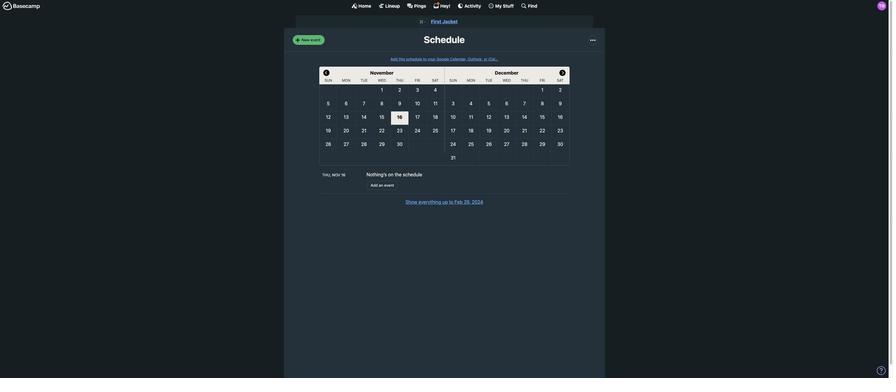 Task type: locate. For each thing, give the bounding box(es) containing it.
1 horizontal spatial wed
[[503, 78, 511, 83]]

new
[[302, 37, 310, 42]]

tue for november
[[361, 78, 368, 83]]

1 vertical spatial event
[[385, 183, 394, 188]]

0 horizontal spatial event
[[311, 37, 321, 42]]

1 horizontal spatial mon
[[467, 78, 476, 83]]

calendar,
[[451, 57, 467, 61]]

add an event link
[[367, 181, 399, 191]]

2 fri from the left
[[540, 78, 546, 83]]

add for add this schedule to your google calendar, outlook, or ical…
[[391, 57, 398, 61]]

or
[[484, 57, 488, 61]]

1 horizontal spatial sun
[[450, 78, 457, 83]]

first
[[431, 19, 442, 24]]

add
[[391, 57, 398, 61], [371, 183, 378, 188]]

to right up
[[449, 200, 454, 205]]

0 horizontal spatial add
[[371, 183, 378, 188]]

1 mon from the left
[[342, 78, 351, 83]]

first jacket
[[431, 19, 458, 24]]

schedule
[[424, 34, 465, 45]]

switch accounts image
[[2, 1, 40, 11]]

1 sun from the left
[[325, 78, 332, 83]]

1 wed from the left
[[378, 78, 386, 83]]

0 horizontal spatial tue
[[361, 78, 368, 83]]

1 fri from the left
[[415, 78, 421, 83]]

1 horizontal spatial thu
[[521, 78, 529, 83]]

1 thu from the left
[[396, 78, 404, 83]]

fri for november
[[415, 78, 421, 83]]

0 horizontal spatial fri
[[415, 78, 421, 83]]

tyler black image
[[878, 1, 887, 10]]

event
[[311, 37, 321, 42], [385, 183, 394, 188]]

thu
[[396, 78, 404, 83], [521, 78, 529, 83]]

0 vertical spatial add
[[391, 57, 398, 61]]

2 tue from the left
[[486, 78, 493, 83]]

activity link
[[458, 3, 482, 9]]

pings button
[[407, 3, 427, 9]]

1 horizontal spatial sat
[[557, 78, 564, 83]]

thu for december
[[521, 78, 529, 83]]

1 horizontal spatial to
[[449, 200, 454, 205]]

mon
[[342, 78, 351, 83], [467, 78, 476, 83]]

show
[[406, 200, 418, 205]]

1 sat from the left
[[433, 78, 439, 83]]

hey! button
[[434, 2, 451, 9]]

sat for november
[[433, 78, 439, 83]]

2 mon from the left
[[467, 78, 476, 83]]

0 vertical spatial event
[[311, 37, 321, 42]]

first jacket link
[[431, 19, 458, 24]]

everything
[[419, 200, 442, 205]]

2 thu from the left
[[521, 78, 529, 83]]

2 sat from the left
[[557, 78, 564, 83]]

wed
[[378, 78, 386, 83], [503, 78, 511, 83]]

feb
[[455, 200, 463, 205]]

outlook,
[[468, 57, 483, 61]]

my stuff
[[496, 3, 514, 8]]

0 vertical spatial schedule
[[406, 57, 422, 61]]

0 horizontal spatial to
[[423, 57, 427, 61]]

schedule right the in the top left of the page
[[403, 172, 423, 178]]

1 horizontal spatial add
[[391, 57, 398, 61]]

1 vertical spatial to
[[449, 200, 454, 205]]

wed down december
[[503, 78, 511, 83]]

main element
[[0, 0, 889, 12]]

thu,
[[322, 173, 331, 178]]

event right new
[[311, 37, 321, 42]]

1 vertical spatial add
[[371, 183, 378, 188]]

sun
[[325, 78, 332, 83], [450, 78, 457, 83]]

to
[[423, 57, 427, 61], [449, 200, 454, 205]]

up
[[443, 200, 448, 205]]

1 tue from the left
[[361, 78, 368, 83]]

wed down november
[[378, 78, 386, 83]]

my
[[496, 3, 502, 8]]

1 horizontal spatial tue
[[486, 78, 493, 83]]

the
[[395, 172, 402, 178]]

home link
[[352, 3, 372, 9]]

sun for november
[[325, 78, 332, 83]]

an
[[379, 183, 384, 188]]

2 wed from the left
[[503, 78, 511, 83]]

google
[[437, 57, 450, 61]]

ical…
[[489, 57, 499, 61]]

1 vertical spatial schedule
[[403, 172, 423, 178]]

fri
[[415, 78, 421, 83], [540, 78, 546, 83]]

0 horizontal spatial sun
[[325, 78, 332, 83]]

add left this
[[391, 57, 398, 61]]

add this schedule to your google calendar, outlook, or ical… link
[[391, 57, 499, 61]]

2024
[[472, 200, 484, 205]]

0 horizontal spatial wed
[[378, 78, 386, 83]]

to for schedule
[[423, 57, 427, 61]]

event right an
[[385, 183, 394, 188]]

on
[[388, 172, 394, 178]]

show        everything      up to        feb 29, 2024 button
[[406, 199, 484, 206]]

schedule
[[406, 57, 422, 61], [403, 172, 423, 178]]

find
[[528, 3, 538, 8]]

0 horizontal spatial mon
[[342, 78, 351, 83]]

to inside button
[[449, 200, 454, 205]]

sat
[[433, 78, 439, 83], [557, 78, 564, 83]]

1 horizontal spatial fri
[[540, 78, 546, 83]]

add left an
[[371, 183, 378, 188]]

fri for december
[[540, 78, 546, 83]]

0 horizontal spatial thu
[[396, 78, 404, 83]]

tue
[[361, 78, 368, 83], [486, 78, 493, 83]]

lineup
[[386, 3, 400, 8]]

schedule right this
[[406, 57, 422, 61]]

0 horizontal spatial sat
[[433, 78, 439, 83]]

to left your
[[423, 57, 427, 61]]

december
[[495, 70, 519, 76]]

0 vertical spatial to
[[423, 57, 427, 61]]

show        everything      up to        feb 29, 2024
[[406, 200, 484, 205]]

2 sun from the left
[[450, 78, 457, 83]]



Task type: describe. For each thing, give the bounding box(es) containing it.
nov
[[332, 173, 341, 178]]

your
[[428, 57, 436, 61]]

1 horizontal spatial event
[[385, 183, 394, 188]]

mon for december
[[467, 78, 476, 83]]

add an event
[[371, 183, 394, 188]]

add for add an event
[[371, 183, 378, 188]]

thu for november
[[396, 78, 404, 83]]

sat for december
[[557, 78, 564, 83]]

nothing's on the schedule
[[367, 172, 423, 178]]

29,
[[464, 200, 471, 205]]

sun for december
[[450, 78, 457, 83]]

jacket
[[443, 19, 458, 24]]

add this schedule to your google calendar, outlook, or ical…
[[391, 57, 499, 61]]

find button
[[521, 3, 538, 9]]

pings
[[414, 3, 427, 8]]

lineup link
[[379, 3, 400, 9]]

new event link
[[293, 35, 325, 45]]

16
[[342, 173, 346, 178]]

activity
[[465, 3, 482, 8]]

mon for november
[[342, 78, 351, 83]]

new event
[[302, 37, 321, 42]]

stuff
[[503, 3, 514, 8]]

my stuff button
[[489, 3, 514, 9]]

nothing's
[[367, 172, 387, 178]]

hey!
[[441, 3, 451, 8]]

to for up
[[449, 200, 454, 205]]

this
[[399, 57, 405, 61]]

tue for december
[[486, 78, 493, 83]]

thu, nov 16
[[322, 173, 346, 178]]

november
[[370, 70, 394, 76]]

home
[[359, 3, 372, 8]]

wed for november
[[378, 78, 386, 83]]

wed for december
[[503, 78, 511, 83]]



Task type: vqa. For each thing, say whether or not it's contained in the screenshot.
second Sun from left
yes



